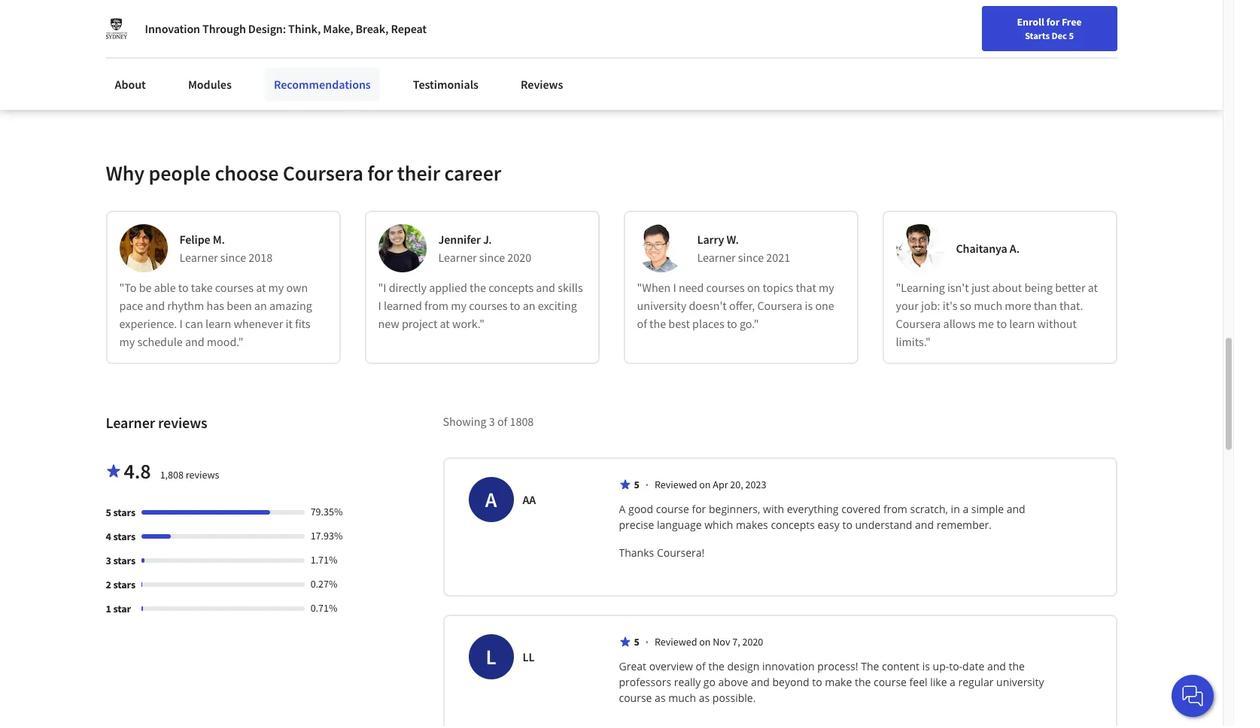 Task type: describe. For each thing, give the bounding box(es) containing it.
experience.
[[119, 316, 177, 332]]

the
[[861, 660, 880, 674]]

reviewed for l
[[655, 636, 698, 649]]

since for m.
[[220, 250, 246, 265]]

to inside "i directly applied the concepts and skills i learned from my courses to an exciting new project at work."
[[510, 298, 521, 313]]

make,
[[323, 21, 353, 36]]

understand
[[856, 518, 913, 533]]

on inside "when i need courses on topics that my university doesn't offer, coursera is one of the best places to go."
[[748, 280, 761, 295]]

i inside "i directly applied the concepts and skills i learned from my courses to an exciting new project at work."
[[378, 298, 382, 313]]

innovation through design: think, make, break, repeat
[[145, 21, 427, 36]]

been
[[227, 298, 252, 313]]

at for better
[[1089, 280, 1099, 295]]

doesn't
[[689, 298, 727, 313]]

amazing
[[269, 298, 312, 313]]

much inside ""learning isn't just about being better at your job: it's so much more than that. coursera allows me to learn without limits.""
[[974, 298, 1003, 313]]

7,
[[733, 636, 741, 649]]

why people choose coursera for their career
[[106, 160, 502, 187]]

new
[[849, 47, 869, 61]]

for inside the enroll for free starts dec 5
[[1047, 15, 1060, 29]]

coursera inside ""learning isn't just about being better at your job: it's so much more than that. coursera allows me to learn without limits.""
[[896, 316, 941, 332]]

the right "date" at the bottom of page
[[1009, 660, 1025, 674]]

felipe m. learner since 2018
[[180, 232, 273, 265]]

above
[[719, 676, 749, 690]]

"i
[[378, 280, 387, 295]]

to-
[[950, 660, 963, 674]]

scratch,
[[911, 502, 949, 517]]

"to
[[119, 280, 137, 295]]

a.
[[1010, 241, 1020, 256]]

has
[[207, 298, 224, 313]]

best
[[669, 316, 690, 332]]

be
[[139, 280, 152, 295]]

0 horizontal spatial coursera
[[283, 160, 363, 187]]

since for j.
[[479, 250, 505, 265]]

reviewed for a
[[655, 478, 698, 492]]

course inside a good course for beginners, with everything covered from scratch, in a simple and precise language which makes concepts easy to understand and remember.
[[656, 502, 690, 517]]

about
[[993, 280, 1023, 295]]

reviewed on apr 20, 2023
[[655, 478, 767, 492]]

courses inside "i directly applied the concepts and skills i learned from my courses to an exciting new project at work."
[[469, 298, 508, 313]]

it
[[286, 316, 293, 332]]

pace
[[119, 298, 143, 313]]

the inside "i directly applied the concepts and skills i learned from my courses to an exciting new project at work."
[[470, 280, 486, 295]]

2020 for reviewed on nov 7, 2020
[[743, 636, 764, 649]]

go
[[704, 676, 716, 690]]

5 inside the enroll for free starts dec 5
[[1069, 29, 1074, 41]]

that.
[[1060, 298, 1084, 313]]

recommendations link
[[265, 68, 380, 101]]

2021
[[767, 250, 791, 265]]

project
[[402, 316, 438, 332]]

i inside "to be able to take courses at my own pace and rhythm has been an amazing experience. i can learn whenever it fits my schedule and mood."
[[180, 316, 183, 332]]

coursera image
[[18, 42, 114, 66]]

my left own
[[268, 280, 284, 295]]

learn for more
[[1010, 316, 1036, 332]]

and up experience.
[[146, 298, 165, 313]]

just
[[972, 280, 990, 295]]

to inside "when i need courses on topics that my university doesn't offer, coursera is one of the best places to go."
[[727, 316, 738, 332]]

from inside "i directly applied the concepts and skills i learned from my courses to an exciting new project at work."
[[425, 298, 449, 313]]

testimonials link
[[404, 68, 488, 101]]

"when i need courses on topics that my university doesn't offer, coursera is one of the best places to go."
[[637, 280, 835, 332]]

like
[[931, 676, 948, 690]]

show 8 more
[[118, 67, 177, 81]]

1 horizontal spatial 3
[[489, 414, 495, 429]]

applied
[[429, 280, 467, 295]]

career
[[445, 160, 502, 187]]

4 stars
[[106, 530, 136, 544]]

courses inside "to be able to take courses at my own pace and rhythm has been an amazing experience. i can learn whenever it fits my schedule and mood."
[[215, 280, 254, 295]]

and right simple
[[1007, 502, 1026, 517]]

career
[[871, 47, 900, 61]]

the university of sydney image
[[106, 18, 127, 39]]

own
[[286, 280, 308, 295]]

show 8 more button
[[106, 60, 189, 88]]

concepts inside "i directly applied the concepts and skills i learned from my courses to an exciting new project at work."
[[489, 280, 534, 295]]

1808
[[510, 414, 534, 429]]

5 up 4
[[106, 506, 111, 520]]

recommendations
[[274, 77, 371, 92]]

chaitanya
[[957, 241, 1008, 256]]

learner up 4.8
[[106, 414, 155, 432]]

learn for has
[[206, 316, 231, 332]]

professors
[[619, 676, 672, 690]]

process!
[[818, 660, 859, 674]]

for inside a good course for beginners, with everything covered from scratch, in a simple and precise language which makes concepts easy to understand and remember.
[[692, 502, 706, 517]]

one
[[816, 298, 835, 313]]

language
[[657, 518, 702, 533]]

learner reviews
[[106, 414, 207, 432]]

a inside great overview of the design innovation process! the content is up-to-date and the professors really go above and beyond to make the course feel like a regular university course as much as possible.
[[950, 676, 956, 690]]

my inside "i directly applied the concepts and skills i learned from my courses to an exciting new project at work."
[[451, 298, 467, 313]]

feel
[[910, 676, 928, 690]]

j.
[[483, 232, 492, 247]]

find
[[806, 47, 825, 61]]

1 vertical spatial 3
[[106, 554, 111, 568]]

work."
[[452, 316, 485, 332]]

star
[[113, 603, 131, 616]]

0.71%
[[311, 602, 338, 615]]

felipe
[[180, 232, 211, 247]]

coursera inside "when i need courses on topics that my university doesn't offer, coursera is one of the best places to go."
[[758, 298, 803, 313]]

nov
[[713, 636, 731, 649]]

at for courses
[[256, 280, 266, 295]]

modules link
[[179, 68, 241, 101]]

up-
[[933, 660, 950, 674]]

people
[[149, 160, 211, 187]]

topics
[[763, 280, 794, 295]]

whenever
[[234, 316, 283, 332]]

is inside "when i need courses on topics that my university doesn't offer, coursera is one of the best places to go."
[[805, 298, 813, 313]]

reviews for learner reviews
[[158, 414, 207, 432]]

content
[[882, 660, 920, 674]]

ll
[[523, 650, 535, 665]]

1 star
[[106, 603, 131, 616]]

to inside ""learning isn't just about being better at your job: it's so much more than that. coursera allows me to learn without limits.""
[[997, 316, 1007, 332]]

rhythm
[[167, 298, 204, 313]]

1 degree from the left
[[119, 24, 150, 37]]

their
[[397, 160, 441, 187]]

2023
[[746, 478, 767, 492]]

remember.
[[937, 518, 992, 533]]

learner for felipe
[[180, 250, 218, 265]]

beyond
[[773, 676, 810, 690]]

2018
[[249, 250, 273, 265]]

break,
[[356, 21, 389, 36]]

2 degree from the left
[[377, 24, 408, 37]]

everything
[[787, 502, 839, 517]]

since for w.
[[739, 250, 764, 265]]

university inside "when i need courses on topics that my university doesn't offer, coursera is one of the best places to go."
[[637, 298, 687, 313]]

reviews
[[521, 77, 564, 92]]

being
[[1025, 280, 1053, 295]]



Task type: vqa. For each thing, say whether or not it's contained in the screenshot.


Task type: locate. For each thing, give the bounding box(es) containing it.
at inside ""learning isn't just about being better at your job: it's so much more than that. coursera allows me to learn without limits.""
[[1089, 280, 1099, 295]]

3 stars
[[106, 554, 136, 568]]

0 vertical spatial on
[[748, 280, 761, 295]]

0 horizontal spatial an
[[254, 298, 267, 313]]

2 vertical spatial for
[[692, 502, 706, 517]]

1 vertical spatial for
[[368, 160, 393, 187]]

0 vertical spatial is
[[805, 298, 813, 313]]

1 vertical spatial is
[[923, 660, 931, 674]]

1 vertical spatial 2020
[[743, 636, 764, 649]]

places
[[693, 316, 725, 332]]

2 vertical spatial on
[[700, 636, 711, 649]]

1 horizontal spatial much
[[974, 298, 1003, 313]]

and down can
[[185, 335, 204, 350]]

1 horizontal spatial 2020
[[743, 636, 764, 649]]

coursera
[[283, 160, 363, 187], [758, 298, 803, 313], [896, 316, 941, 332]]

larry
[[698, 232, 725, 247]]

as
[[655, 691, 666, 706], [699, 691, 710, 706]]

repeat
[[391, 21, 427, 36]]

is inside great overview of the design innovation process! the content is up-to-date and the professors really go above and beyond to make the course feel like a regular university course as much as possible.
[[923, 660, 931, 674]]

2 vertical spatial i
[[180, 316, 183, 332]]

for
[[1047, 15, 1060, 29], [368, 160, 393, 187], [692, 502, 706, 517]]

3 right 'showing'
[[489, 414, 495, 429]]

2 vertical spatial coursera
[[896, 316, 941, 332]]

2 vertical spatial of
[[696, 660, 706, 674]]

0 vertical spatial university
[[637, 298, 687, 313]]

0 vertical spatial from
[[425, 298, 449, 313]]

showing
[[443, 414, 487, 429]]

2 horizontal spatial since
[[739, 250, 764, 265]]

2 horizontal spatial for
[[1047, 15, 1060, 29]]

to left make
[[813, 676, 823, 690]]

about link
[[106, 68, 155, 101]]

0 horizontal spatial learn
[[206, 316, 231, 332]]

isn't
[[948, 280, 970, 295]]

offer,
[[730, 298, 755, 313]]

stars right 4
[[113, 530, 136, 544]]

to left go."
[[727, 316, 738, 332]]

0 horizontal spatial university
[[637, 298, 687, 313]]

at inside "to be able to take courses at my own pace and rhythm has been an amazing experience. i can learn whenever it fits my schedule and mood."
[[256, 280, 266, 295]]

from up the 'understand'
[[884, 502, 908, 517]]

2 horizontal spatial courses
[[707, 280, 745, 295]]

since inside larry w. learner since 2021
[[739, 250, 764, 265]]

0 horizontal spatial since
[[220, 250, 246, 265]]

reviewed on nov 7, 2020
[[655, 636, 764, 649]]

1 vertical spatial much
[[669, 691, 697, 706]]

covered
[[842, 502, 881, 517]]

1 vertical spatial reviews
[[186, 469, 219, 482]]

is
[[805, 298, 813, 313], [923, 660, 931, 674]]

1 horizontal spatial a
[[963, 502, 969, 517]]

0 vertical spatial for
[[1047, 15, 1060, 29]]

degree down the for
[[119, 24, 150, 37]]

1 horizontal spatial learn
[[1010, 316, 1036, 332]]

a right in at bottom
[[963, 502, 969, 517]]

l
[[486, 644, 497, 671]]

1 vertical spatial reviewed
[[655, 636, 698, 649]]

find your new career link
[[798, 45, 908, 64]]

to inside great overview of the design innovation process! the content is up-to-date and the professors really go above and beyond to make the course feel like a regular university course as much as possible.
[[813, 676, 823, 690]]

2 horizontal spatial course
[[874, 676, 907, 690]]

learner for jennifer
[[439, 250, 477, 265]]

1 reviewed from the top
[[655, 478, 698, 492]]

3
[[489, 414, 495, 429], [106, 554, 111, 568]]

on left apr
[[700, 478, 711, 492]]

a for a good course for beginners, with everything covered from scratch, in a simple and precise language which makes concepts easy to understand and remember.
[[619, 502, 626, 517]]

0 horizontal spatial 3
[[106, 554, 111, 568]]

mood."
[[207, 335, 244, 350]]

concepts
[[489, 280, 534, 295], [771, 518, 815, 533]]

i left can
[[180, 316, 183, 332]]

me
[[979, 316, 995, 332]]

0 vertical spatial 2020
[[508, 250, 532, 265]]

courses up the offer,
[[707, 280, 745, 295]]

of inside great overview of the design innovation process! the content is up-to-date and the professors really go above and beyond to make the course feel like a regular university course as much as possible.
[[696, 660, 706, 674]]

1 horizontal spatial since
[[479, 250, 505, 265]]

2020
[[508, 250, 532, 265], [743, 636, 764, 649]]

1 an from the left
[[254, 298, 267, 313]]

1 vertical spatial course
[[874, 676, 907, 690]]

2020 for jennifer j. learner since 2020
[[508, 250, 532, 265]]

3 up 2 on the bottom left of page
[[106, 554, 111, 568]]

reviewed up overview
[[655, 636, 698, 649]]

english
[[935, 47, 971, 62]]

0 vertical spatial much
[[974, 298, 1003, 313]]

2 stars from the top
[[113, 530, 136, 544]]

chat with us image
[[1181, 684, 1205, 709]]

as down the professors
[[655, 691, 666, 706]]

0 vertical spatial a
[[963, 502, 969, 517]]

starts
[[1025, 29, 1050, 41]]

0 vertical spatial course
[[656, 502, 690, 517]]

exciting
[[538, 298, 577, 313]]

5 stars
[[106, 506, 136, 520]]

0 horizontal spatial from
[[425, 298, 449, 313]]

of for showing 3 of 1808
[[498, 414, 508, 429]]

0 horizontal spatial much
[[669, 691, 697, 706]]

to right me
[[997, 316, 1007, 332]]

why
[[106, 160, 145, 187]]

1 horizontal spatial degree
[[377, 24, 408, 37]]

on for l
[[700, 636, 711, 649]]

2 an from the left
[[523, 298, 536, 313]]

the inside "when i need courses on topics that my university doesn't offer, coursera is one of the best places to go."
[[650, 316, 666, 332]]

of left 1808 on the left
[[498, 414, 508, 429]]

learner down felipe
[[180, 250, 218, 265]]

2 horizontal spatial of
[[696, 660, 706, 674]]

need
[[679, 280, 704, 295]]

and
[[536, 280, 556, 295], [146, 298, 165, 313], [185, 335, 204, 350], [1007, 502, 1026, 517], [916, 518, 934, 533], [988, 660, 1007, 674], [751, 676, 770, 690]]

more inside "button"
[[153, 67, 177, 81]]

course down content
[[874, 676, 907, 690]]

1 horizontal spatial more
[[1005, 298, 1032, 313]]

can
[[185, 316, 203, 332]]

thanks
[[619, 546, 654, 560]]

None search field
[[215, 40, 576, 70]]

my inside "when i need courses on topics that my university doesn't offer, coursera is one of the best places to go."
[[819, 280, 835, 295]]

stars for 5 stars
[[113, 506, 136, 520]]

stars for 2 stars
[[113, 579, 136, 592]]

1 vertical spatial from
[[884, 502, 908, 517]]

a left aa
[[485, 487, 497, 514]]

2 reviewed from the top
[[655, 636, 698, 649]]

and down scratch,
[[916, 518, 934, 533]]

courses up the work."
[[469, 298, 508, 313]]

1 stars from the top
[[113, 506, 136, 520]]

0 vertical spatial i
[[673, 280, 677, 295]]

0 horizontal spatial your
[[827, 47, 847, 61]]

learn inside ""learning isn't just about being better at your job: it's so much more than that. coursera allows me to learn without limits.""
[[1010, 316, 1036, 332]]

of inside "when i need courses on topics that my university doesn't offer, coursera is one of the best places to go."
[[637, 316, 647, 332]]

a inside a good course for beginners, with everything covered from scratch, in a simple and precise language which makes concepts easy to understand and remember.
[[963, 502, 969, 517]]

learn down than
[[1010, 316, 1036, 332]]

a left good
[[619, 502, 626, 517]]

learner inside the 'jennifer j. learner since 2020'
[[439, 250, 477, 265]]

0 vertical spatial of
[[637, 316, 647, 332]]

makes
[[736, 518, 769, 533]]

"learning isn't just about being better at your job: it's so much more than that. coursera allows me to learn without limits."
[[896, 280, 1099, 350]]

that
[[796, 280, 817, 295]]

my up one
[[819, 280, 835, 295]]

beginners,
[[709, 502, 761, 517]]

learner for larry
[[698, 250, 736, 265]]

the down the
[[855, 676, 871, 690]]

course up "language"
[[656, 502, 690, 517]]

1 horizontal spatial of
[[637, 316, 647, 332]]

i left need
[[673, 280, 677, 295]]

1 vertical spatial i
[[378, 298, 382, 313]]

testimonials
[[413, 77, 479, 92]]

"learning
[[896, 280, 945, 295]]

an left exciting
[[523, 298, 536, 313]]

1 vertical spatial your
[[896, 298, 919, 313]]

to inside a good course for beginners, with everything covered from scratch, in a simple and precise language which makes concepts easy to understand and remember.
[[843, 518, 853, 533]]

at down 2018
[[256, 280, 266, 295]]

the up go on the bottom right of the page
[[709, 660, 725, 674]]

a good course for beginners, with everything covered from scratch, in a simple and precise language which makes concepts easy to understand and remember.
[[619, 502, 1029, 533]]

university right the regular
[[997, 676, 1045, 690]]

2020 right 7,
[[743, 636, 764, 649]]

stars for 4 stars
[[113, 530, 136, 544]]

stars right 2 on the bottom left of page
[[113, 579, 136, 592]]

learner down larry
[[698, 250, 736, 265]]

stars
[[113, 506, 136, 520], [113, 530, 136, 544], [113, 554, 136, 568], [113, 579, 136, 592]]

collection element
[[97, 0, 1127, 112]]

a for a
[[485, 487, 497, 514]]

2 as from the left
[[699, 691, 710, 706]]

1 horizontal spatial as
[[699, 691, 710, 706]]

your right find at the top right of the page
[[827, 47, 847, 61]]

free
[[1062, 15, 1082, 29]]

show notifications image
[[1020, 49, 1038, 67]]

a right like
[[950, 676, 956, 690]]

from inside a good course for beginners, with everything covered from scratch, in a simple and precise language which makes concepts easy to understand and remember.
[[884, 502, 908, 517]]

0 vertical spatial concepts
[[489, 280, 534, 295]]

your inside ""learning isn't just about being better at your job: it's so much more than that. coursera allows me to learn without limits.""
[[896, 298, 919, 313]]

1 vertical spatial a
[[950, 676, 956, 690]]

and inside "i directly applied the concepts and skills i learned from my courses to an exciting new project at work."
[[536, 280, 556, 295]]

more inside ""learning isn't just about being better at your job: it's so much more than that. coursera allows me to learn without limits.""
[[1005, 298, 1032, 313]]

i down "i
[[378, 298, 382, 313]]

1,808
[[160, 469, 184, 482]]

and right "date" at the bottom of page
[[988, 660, 1007, 674]]

a inside a good course for beginners, with everything covered from scratch, in a simple and precise language which makes concepts easy to understand and remember.
[[619, 502, 626, 517]]

concepts inside a good course for beginners, with everything covered from scratch, in a simple and precise language which makes concepts easy to understand and remember.
[[771, 518, 815, 533]]

4 stars from the top
[[113, 579, 136, 592]]

jennifer j. learner since 2020
[[439, 232, 532, 265]]

1 horizontal spatial courses
[[469, 298, 508, 313]]

0 horizontal spatial degree
[[119, 24, 150, 37]]

more down about
[[1005, 298, 1032, 313]]

learner down jennifer
[[439, 250, 477, 265]]

1 learn from the left
[[206, 316, 231, 332]]

1 vertical spatial concepts
[[771, 518, 815, 533]]

of for great overview of the design innovation process! the content is up-to-date and the professors really go above and beyond to make the course feel like a regular university course as much as possible.
[[696, 660, 706, 674]]

the left the best
[[650, 316, 666, 332]]

university
[[637, 298, 687, 313], [997, 676, 1045, 690]]

learn inside "to be able to take courses at my own pace and rhythm has been an amazing experience. i can learn whenever it fits my schedule and mood."
[[206, 316, 231, 332]]

more right 8
[[153, 67, 177, 81]]

0 horizontal spatial 2020
[[508, 250, 532, 265]]

0 horizontal spatial is
[[805, 298, 813, 313]]

reviews right 1,808
[[186, 469, 219, 482]]

course
[[656, 502, 690, 517], [874, 676, 907, 690], [619, 691, 652, 706]]

much inside great overview of the design innovation process! the content is up-to-date and the professors really go above and beyond to make the course feel like a regular university course as much as possible.
[[669, 691, 697, 706]]

for up dec
[[1047, 15, 1060, 29]]

since inside the 'jennifer j. learner since 2020'
[[479, 250, 505, 265]]

learn down has
[[206, 316, 231, 332]]

2 since from the left
[[479, 250, 505, 265]]

choose
[[215, 160, 279, 187]]

2 horizontal spatial coursera
[[896, 316, 941, 332]]

1 since from the left
[[220, 250, 246, 265]]

a
[[485, 487, 497, 514], [619, 502, 626, 517]]

5 up good
[[634, 478, 640, 492]]

and up exciting
[[536, 280, 556, 295]]

2 learn from the left
[[1010, 316, 1036, 332]]

to up rhythm
[[178, 280, 189, 295]]

0 horizontal spatial concepts
[[489, 280, 534, 295]]

stars for 3 stars
[[113, 554, 136, 568]]

reviews for 1,808 reviews
[[186, 469, 219, 482]]

think,
[[288, 21, 321, 36]]

0 horizontal spatial more
[[153, 67, 177, 81]]

great
[[619, 660, 647, 674]]

0 horizontal spatial course
[[619, 691, 652, 706]]

directly
[[389, 280, 427, 295]]

an inside "i directly applied the concepts and skills i learned from my courses to an exciting new project at work."
[[523, 298, 536, 313]]

1 vertical spatial coursera
[[758, 298, 803, 313]]

for
[[124, 8, 141, 23]]

0 horizontal spatial for
[[368, 160, 393, 187]]

4.8
[[124, 458, 151, 485]]

stars down 4 stars
[[113, 554, 136, 568]]

an up whenever
[[254, 298, 267, 313]]

1 horizontal spatial for
[[692, 502, 706, 517]]

1 horizontal spatial university
[[997, 676, 1045, 690]]

innovation
[[145, 21, 200, 36]]

1 vertical spatial university
[[997, 676, 1045, 690]]

at left the work."
[[440, 316, 450, 332]]

to right easy
[[843, 518, 853, 533]]

learner inside larry w. learner since 2021
[[698, 250, 736, 265]]

your down "learning
[[896, 298, 919, 313]]

modules
[[188, 77, 232, 92]]

0 horizontal spatial i
[[180, 316, 183, 332]]

apr
[[713, 478, 728, 492]]

3 since from the left
[[739, 250, 764, 265]]

university inside great overview of the design innovation process! the content is up-to-date and the professors really go above and beyond to make the course feel like a regular university course as much as possible.
[[997, 676, 1045, 690]]

8
[[145, 67, 151, 81]]

coursera!
[[657, 546, 705, 560]]

2 vertical spatial course
[[619, 691, 652, 706]]

design:
[[248, 21, 286, 36]]

your
[[827, 47, 847, 61], [896, 298, 919, 313]]

stars up 4 stars
[[113, 506, 136, 520]]

0 horizontal spatial courses
[[215, 280, 254, 295]]

learner
[[180, 250, 218, 265], [439, 250, 477, 265], [698, 250, 736, 265], [106, 414, 155, 432]]

courses up been
[[215, 280, 254, 295]]

as down go on the bottom right of the page
[[699, 691, 710, 706]]

1 horizontal spatial coursera
[[758, 298, 803, 313]]

than
[[1034, 298, 1058, 313]]

1 horizontal spatial from
[[884, 502, 908, 517]]

at right "better"
[[1089, 280, 1099, 295]]

my up the work."
[[451, 298, 467, 313]]

much down really
[[669, 691, 697, 706]]

1 vertical spatial of
[[498, 414, 508, 429]]

for up "language"
[[692, 502, 706, 517]]

of
[[637, 316, 647, 332], [498, 414, 508, 429], [696, 660, 706, 674]]

university down "when
[[637, 298, 687, 313]]

1 horizontal spatial an
[[523, 298, 536, 313]]

0 horizontal spatial as
[[655, 691, 666, 706]]

from down applied
[[425, 298, 449, 313]]

of up go on the bottom right of the page
[[696, 660, 706, 674]]

on for a
[[700, 478, 711, 492]]

learned
[[384, 298, 422, 313]]

5 up great
[[634, 636, 640, 649]]

1 horizontal spatial course
[[656, 502, 690, 517]]

0 vertical spatial coursera
[[283, 160, 363, 187]]

the right applied
[[470, 280, 486, 295]]

for link
[[118, 0, 205, 30]]

is left one
[[805, 298, 813, 313]]

courses inside "when i need courses on topics that my university doesn't offer, coursera is one of the best places to go."
[[707, 280, 745, 295]]

of left the best
[[637, 316, 647, 332]]

an inside "to be able to take courses at my own pace and rhythm has been an amazing experience. i can learn whenever it fits my schedule and mood."
[[254, 298, 267, 313]]

0 vertical spatial reviews
[[158, 414, 207, 432]]

2020 inside the 'jennifer j. learner since 2020'
[[508, 250, 532, 265]]

1 vertical spatial on
[[700, 478, 711, 492]]

0 vertical spatial reviewed
[[655, 478, 698, 492]]

0 horizontal spatial of
[[498, 414, 508, 429]]

1 horizontal spatial a
[[619, 502, 626, 517]]

on left nov
[[700, 636, 711, 649]]

3 stars from the top
[[113, 554, 136, 568]]

1 as from the left
[[655, 691, 666, 706]]

1 vertical spatial more
[[1005, 298, 1032, 313]]

1 horizontal spatial at
[[440, 316, 450, 332]]

learner inside felipe m. learner since 2018
[[180, 250, 218, 265]]

enroll for free starts dec 5
[[1018, 15, 1082, 41]]

to left exciting
[[510, 298, 521, 313]]

aa
[[523, 493, 536, 508]]

2 horizontal spatial i
[[673, 280, 677, 295]]

for left their
[[368, 160, 393, 187]]

degree right make,
[[377, 24, 408, 37]]

1 horizontal spatial your
[[896, 298, 919, 313]]

regular
[[959, 676, 994, 690]]

2 horizontal spatial at
[[1089, 280, 1099, 295]]

thanks coursera!
[[619, 546, 705, 560]]

on up the offer,
[[748, 280, 761, 295]]

precise
[[619, 518, 655, 533]]

0 vertical spatial 3
[[489, 414, 495, 429]]

0 horizontal spatial a
[[485, 487, 497, 514]]

"when
[[637, 280, 671, 295]]

is left up-
[[923, 660, 931, 674]]

0 horizontal spatial a
[[950, 676, 956, 690]]

to inside "to be able to take courses at my own pace and rhythm has been an amazing experience. i can learn whenever it fits my schedule and mood."
[[178, 280, 189, 295]]

1 horizontal spatial i
[[378, 298, 382, 313]]

1 horizontal spatial concepts
[[771, 518, 815, 533]]

find your new career
[[806, 47, 900, 61]]

much up me
[[974, 298, 1003, 313]]

5 right dec
[[1069, 29, 1074, 41]]

1 horizontal spatial is
[[923, 660, 931, 674]]

0 vertical spatial more
[[153, 67, 177, 81]]

since down j.
[[479, 250, 505, 265]]

which
[[705, 518, 734, 533]]

enroll
[[1018, 15, 1045, 29]]

0 vertical spatial your
[[827, 47, 847, 61]]

i inside "when i need courses on topics that my university doesn't offer, coursera is one of the best places to go."
[[673, 280, 677, 295]]

design
[[728, 660, 760, 674]]

concepts down the 'jennifer j. learner since 2020'
[[489, 280, 534, 295]]

able
[[154, 280, 176, 295]]

since down 'm.'
[[220, 250, 246, 265]]

course down the professors
[[619, 691, 652, 706]]

an
[[254, 298, 267, 313], [523, 298, 536, 313]]

reviewed up "language"
[[655, 478, 698, 492]]

0 horizontal spatial at
[[256, 280, 266, 295]]

reviews up 1,808 reviews
[[158, 414, 207, 432]]

my down experience.
[[119, 335, 135, 350]]

great overview of the design innovation process! the content is up-to-date and the professors really go above and beyond to make the course feel like a regular university course as much as possible.
[[619, 660, 1047, 706]]

and down design
[[751, 676, 770, 690]]

2020 up "i directly applied the concepts and skills i learned from my courses to an exciting new project at work."
[[508, 250, 532, 265]]

since down w.
[[739, 250, 764, 265]]

since inside felipe m. learner since 2018
[[220, 250, 246, 265]]

at inside "i directly applied the concepts and skills i learned from my courses to an exciting new project at work."
[[440, 316, 450, 332]]

concepts down with
[[771, 518, 815, 533]]



